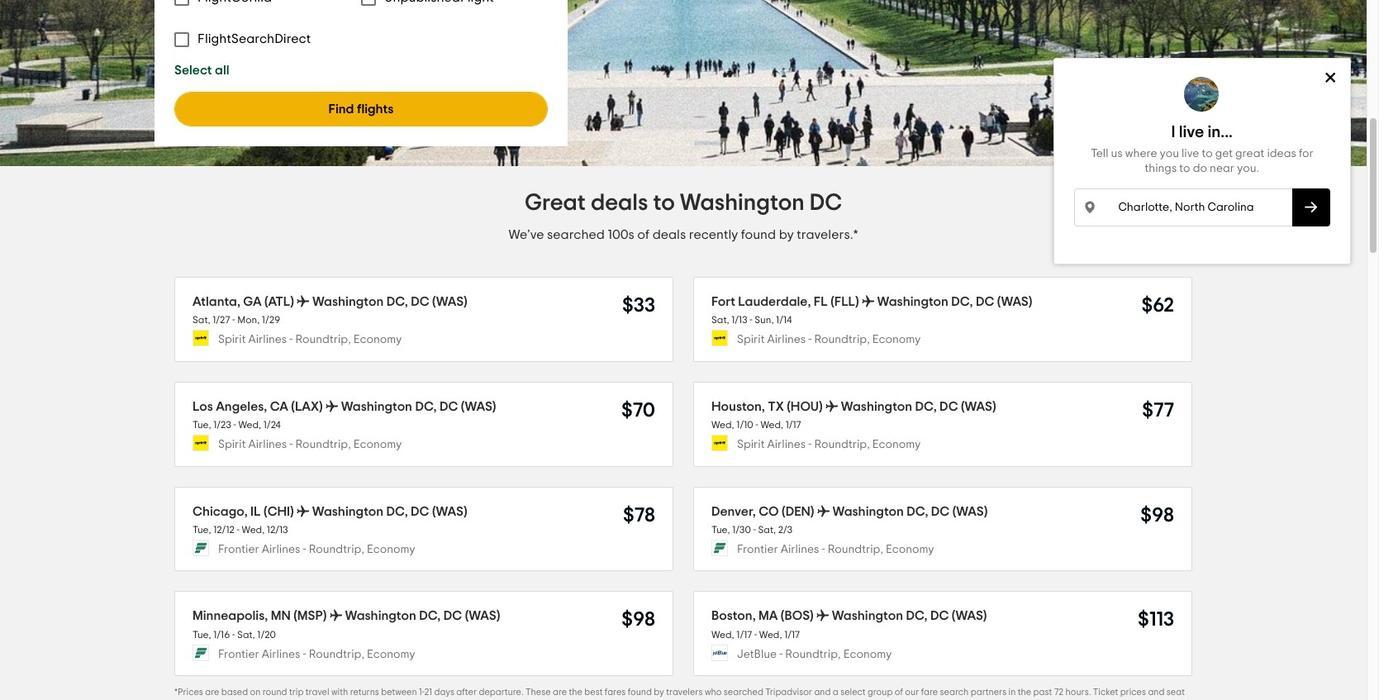Task type: vqa. For each thing, say whether or not it's contained in the screenshot.
We award Travelers' Choice Best of the Best to restaurants with a high volume of above-and-beyond reviews and opinions from our community over a 12-month period. Each winner has passed our rigorous trust and safety standards. Fewer than 1% of Tripadvisor's 8 million listings are awarded Best of the Best, signifying the highest level of excellence in travel.
no



Task type: describe. For each thing, give the bounding box(es) containing it.
dc for chicago, il (chi)
[[411, 505, 429, 518]]

ideas
[[1267, 148, 1297, 160]]

tue, 1/30  - sat, 2/3
[[712, 525, 793, 535]]

tue, for los angeles, ca (lax)
[[193, 420, 211, 430]]

dc for fort lauderdale, fl (fll)
[[976, 295, 995, 308]]

who
[[705, 688, 722, 697]]

washington for denver, co (den)
[[833, 505, 904, 518]]

tue, 1/16  - sat, 1/20
[[193, 630, 276, 640]]

sun,
[[755, 315, 774, 325]]

we've
[[509, 228, 544, 241]]

1/17 for $77
[[786, 420, 801, 430]]

economy for los angeles, ca (lax)
[[354, 439, 402, 451]]

select
[[841, 688, 866, 697]]

prices
[[1121, 688, 1146, 697]]

washington dc, dc (was) for houston, tx (hou)
[[841, 400, 997, 413]]

washington dc, dc (was) for chicago, il (chi)
[[312, 505, 467, 518]]

dc for houston, tx (hou)
[[940, 400, 958, 413]]

you
[[1160, 148, 1179, 160]]

2 horizontal spatial to
[[1202, 148, 1213, 160]]

(was) for atlanta, ga (atl)
[[432, 295, 468, 308]]

group
[[868, 688, 893, 697]]

things
[[1145, 163, 1178, 174]]

2 are from the left
[[553, 688, 567, 697]]

$62
[[1142, 296, 1175, 316]]

1/23
[[213, 420, 231, 430]]

$33
[[622, 296, 655, 316]]

sat, 1/27  - mon, 1/29
[[193, 315, 280, 325]]

1/29
[[262, 315, 280, 325]]

$70
[[622, 401, 655, 421]]

(msp)
[[294, 610, 327, 623]]

airlines for (msp)
[[262, 649, 300, 660]]

wed, left 1/10
[[712, 420, 735, 430]]

(was) for fort lauderdale, fl (fll)
[[997, 295, 1033, 308]]

past
[[1034, 688, 1052, 697]]

frontier airlines - roundtrip, economy for chicago, il (chi)
[[218, 544, 415, 555]]

search
[[940, 688, 969, 697]]

houston, tx (hou)
[[712, 400, 823, 413]]

frontier airlines - roundtrip, economy for denver, co (den)
[[737, 544, 934, 555]]

dc, for fort lauderdale, fl (fll)
[[952, 295, 973, 308]]

1 and from the left
[[815, 688, 831, 697]]

wed, 1/17  - wed, 1/17
[[712, 630, 800, 640]]

airlines for fl
[[768, 334, 806, 346]]

sat, left '2/3'
[[758, 525, 776, 535]]

boston,
[[712, 610, 756, 623]]

i live in... tell us where you live to get great ideas for things to do near you.
[[1091, 124, 1314, 174]]

denver, co (den)
[[712, 505, 815, 518]]

washington for fort lauderdale, fl (fll)
[[878, 295, 949, 308]]

(den)
[[782, 505, 815, 518]]

spirit airlines - roundtrip, economy for $33
[[218, 334, 402, 346]]

2/3
[[778, 525, 793, 535]]

spirit for $62
[[737, 334, 765, 346]]

returns
[[350, 688, 379, 697]]

12/13
[[267, 525, 288, 535]]

* prices are based on round trip travel with returns between 1 - 21 days after departure. these are the best fares found by travelers who searched tripadvisor and a select group of our fare search partners in the past 72
[[174, 688, 1064, 697]]

economy for chicago, il (chi)
[[367, 544, 415, 555]]

chicago,
[[193, 505, 248, 518]]

$78
[[623, 506, 655, 525]]

hours. ticket prices and seat
[[174, 688, 1185, 700]]

prices
[[178, 688, 203, 697]]

select all
[[174, 64, 229, 77]]

1 vertical spatial live
[[1182, 148, 1200, 160]]

1/20
[[257, 630, 276, 640]]

0 vertical spatial found
[[741, 228, 776, 241]]

partners
[[971, 688, 1007, 697]]

find flights button
[[174, 92, 548, 126]]

dc, for minneapolis, mn (msp)
[[419, 610, 441, 623]]

atlanta, ga (atl)
[[193, 295, 294, 308]]

1/27
[[213, 315, 230, 325]]

get
[[1216, 148, 1233, 160]]

these
[[526, 688, 551, 697]]

dc, for los angeles, ca (lax)
[[415, 400, 437, 413]]

ma
[[759, 610, 778, 623]]

between
[[381, 688, 417, 697]]

wed, down boston,
[[712, 630, 735, 640]]

angeles,
[[216, 400, 267, 413]]

jetblue
[[737, 649, 777, 660]]

spirit for $33
[[218, 334, 246, 346]]

(was) for los angeles, ca (lax)
[[461, 400, 496, 413]]

after
[[457, 688, 477, 697]]

best
[[585, 688, 603, 697]]

near
[[1210, 163, 1235, 174]]

boston, ma (bos)
[[712, 610, 814, 623]]

roundtrip, for denver, co (den)
[[828, 544, 884, 555]]

fare
[[921, 688, 938, 697]]

dc, for houston, tx (hou)
[[915, 400, 937, 413]]

jetblue - roundtrip, economy
[[737, 649, 892, 660]]

washington dc, dc (was) for minneapolis, mn (msp)
[[345, 610, 500, 623]]

dc, for boston, ma (bos)
[[906, 610, 928, 623]]

ticket
[[1093, 688, 1119, 697]]

a
[[833, 688, 839, 697]]

mn
[[271, 610, 291, 623]]

based
[[221, 688, 248, 697]]

frontier for minneapolis,
[[218, 649, 259, 660]]

great deals to washington dc
[[525, 192, 842, 215]]

$98 for minneapolis, mn (msp)
[[622, 610, 655, 630]]

wed, 1/10  - wed, 1/17
[[712, 420, 801, 430]]

1/13
[[732, 315, 748, 325]]

do
[[1194, 163, 1208, 174]]

houston,
[[712, 400, 765, 413]]

Search text field
[[1075, 188, 1293, 226]]

mon,
[[237, 315, 260, 325]]

tx
[[768, 400, 784, 413]]

tue, 1/23  - wed, 1/24
[[193, 420, 281, 430]]

(hou)
[[787, 400, 823, 413]]

spirit airlines - roundtrip, economy for $77
[[737, 439, 921, 451]]

minneapolis,
[[193, 610, 268, 623]]

(fll)
[[831, 295, 859, 308]]

washington dc, dc (was) for fort lauderdale, fl (fll)
[[878, 295, 1033, 308]]

los angeles, ca (lax)
[[193, 400, 323, 413]]

spirit airlines - roundtrip, economy for $62
[[737, 334, 921, 346]]

great
[[1236, 148, 1265, 160]]

you.
[[1238, 163, 1260, 174]]

airlines for (chi)
[[262, 544, 300, 555]]

0 vertical spatial searched
[[547, 228, 605, 241]]

days
[[434, 688, 455, 697]]

(bos)
[[781, 610, 814, 623]]

departure.
[[479, 688, 524, 697]]

ga
[[243, 295, 262, 308]]

0 horizontal spatial by
[[654, 688, 664, 697]]

lauderdale,
[[738, 295, 811, 308]]

washington for atlanta, ga (atl)
[[312, 295, 384, 308]]

72
[[1054, 688, 1064, 697]]

atlanta,
[[193, 295, 240, 308]]

all
[[215, 64, 229, 77]]

1/17 for $113
[[785, 630, 800, 640]]

washington for houston, tx (hou)
[[841, 400, 913, 413]]



Task type: locate. For each thing, give the bounding box(es) containing it.
1/17 down '(hou)'
[[786, 420, 801, 430]]

tue, left 12/12 in the left of the page
[[193, 525, 211, 535]]

il
[[251, 505, 261, 518]]

wed, down ma
[[760, 630, 782, 640]]

seat
[[1167, 688, 1185, 697]]

on
[[250, 688, 261, 697]]

washington up jetblue - roundtrip, economy
[[832, 610, 903, 623]]

1 vertical spatial searched
[[724, 688, 764, 697]]

washington dc, dc (was) for los angeles, ca (lax)
[[341, 400, 496, 413]]

live right i
[[1180, 124, 1205, 141]]

0 vertical spatial by
[[779, 228, 794, 241]]

dc for boston, ma (bos)
[[931, 610, 949, 623]]

1 vertical spatial deals
[[653, 228, 686, 241]]

$98
[[1141, 506, 1175, 525], [622, 610, 655, 630]]

travelers
[[666, 688, 703, 697]]

minneapolis, mn (msp)
[[193, 610, 327, 623]]

1 vertical spatial by
[[654, 688, 664, 697]]

recently
[[689, 228, 738, 241]]

0 horizontal spatial of
[[638, 228, 650, 241]]

spirit airlines - roundtrip, economy down '(hou)'
[[737, 439, 921, 451]]

2 vertical spatial to
[[653, 192, 675, 215]]

(was) for chicago, il (chi)
[[432, 505, 467, 518]]

washington right '(hou)'
[[841, 400, 913, 413]]

frontier airlines - roundtrip, economy
[[218, 544, 415, 555], [737, 544, 934, 555], [218, 649, 415, 660]]

dc for los angeles, ca (lax)
[[440, 400, 458, 413]]

wed, for $77
[[761, 420, 784, 430]]

washington right (fll)
[[878, 295, 949, 308]]

avatar image image
[[1184, 77, 1219, 112]]

economy for atlanta, ga (atl)
[[354, 334, 402, 346]]

to
[[1202, 148, 1213, 160], [1180, 163, 1191, 174], [653, 192, 675, 215]]

2 the from the left
[[1018, 688, 1032, 697]]

1/17
[[786, 420, 801, 430], [737, 630, 752, 640], [785, 630, 800, 640]]

airlines
[[248, 334, 287, 346], [768, 334, 806, 346], [248, 439, 287, 451], [768, 439, 806, 451], [262, 544, 300, 555], [781, 544, 820, 555], [262, 649, 300, 660]]

washington dc, dc (was) for denver, co (den)
[[833, 505, 988, 518]]

sat, down fort in the top of the page
[[712, 315, 730, 325]]

(was) for boston, ma (bos)
[[952, 610, 987, 623]]

roundtrip, for houston, tx (hou)
[[815, 439, 870, 451]]

are right prices
[[205, 688, 219, 697]]

are
[[205, 688, 219, 697], [553, 688, 567, 697]]

dc for atlanta, ga (atl)
[[411, 295, 430, 308]]

0 horizontal spatial the
[[569, 688, 583, 697]]

tell
[[1091, 148, 1109, 160]]

spirit airlines - roundtrip, economy down (lax)
[[218, 439, 402, 451]]

denver,
[[712, 505, 756, 518]]

washington right (lax)
[[341, 400, 412, 413]]

flightsearchdirect
[[198, 32, 311, 45]]

airlines for (atl)
[[248, 334, 287, 346]]

1 horizontal spatial the
[[1018, 688, 1032, 697]]

and left a
[[815, 688, 831, 697]]

frontier for chicago,
[[218, 544, 259, 555]]

economy for houston, tx (hou)
[[873, 439, 921, 451]]

roundtrip, for chicago, il (chi)
[[309, 544, 365, 555]]

airlines for (den)
[[781, 544, 820, 555]]

tue, for chicago, il (chi)
[[193, 525, 211, 535]]

0 vertical spatial $98
[[1141, 506, 1175, 525]]

airlines down wed, 1/10  - wed, 1/17
[[768, 439, 806, 451]]

economy for denver, co (den)
[[886, 544, 934, 555]]

great
[[525, 192, 586, 215]]

airlines for (hou)
[[768, 439, 806, 451]]

1 vertical spatial to
[[1180, 163, 1191, 174]]

fort
[[712, 295, 736, 308]]

1 horizontal spatial to
[[1180, 163, 1191, 174]]

1 the from the left
[[569, 688, 583, 697]]

airlines down 1/20
[[262, 649, 300, 660]]

with
[[331, 688, 348, 697]]

by left travelers
[[654, 688, 664, 697]]

tue, left 1/30
[[712, 525, 730, 535]]

washington right (atl)
[[312, 295, 384, 308]]

we've searched 100s of deals recently found by travelers.*
[[509, 228, 858, 241]]

tue, left 1/16
[[193, 630, 211, 640]]

found right recently
[[741, 228, 776, 241]]

tue, down los
[[193, 420, 211, 430]]

find
[[329, 102, 354, 116]]

of
[[638, 228, 650, 241], [895, 688, 903, 697]]

0 vertical spatial to
[[1202, 148, 1213, 160]]

roundtrip, for minneapolis, mn (msp)
[[309, 649, 365, 660]]

0 horizontal spatial searched
[[547, 228, 605, 241]]

0 vertical spatial deals
[[591, 192, 648, 215]]

spirit airlines - roundtrip, economy down 1/29 at the top left of the page
[[218, 334, 402, 346]]

sat, left 1/20
[[237, 630, 255, 640]]

-
[[232, 315, 235, 325], [750, 315, 753, 325], [290, 334, 293, 346], [809, 334, 812, 346], [233, 420, 236, 430], [756, 420, 759, 430], [290, 439, 293, 451], [809, 439, 812, 451], [237, 525, 240, 535], [753, 525, 756, 535], [303, 544, 306, 555], [822, 544, 825, 555], [232, 630, 235, 640], [754, 630, 757, 640], [303, 649, 306, 660], [780, 649, 783, 660], [422, 688, 424, 697]]

in...
[[1208, 124, 1233, 141]]

airlines down 1/29 at the top left of the page
[[248, 334, 287, 346]]

frontier down tue, 1/30  - sat, 2/3
[[737, 544, 778, 555]]

in
[[1009, 688, 1016, 697]]

dc for denver, co (den)
[[931, 505, 950, 518]]

sat, left 1/27
[[193, 315, 210, 325]]

washington right (msp) at the bottom left
[[345, 610, 416, 623]]

frontier airlines - roundtrip, economy down (den)
[[737, 544, 934, 555]]

washington
[[680, 192, 805, 215], [312, 295, 384, 308], [878, 295, 949, 308], [341, 400, 412, 413], [841, 400, 913, 413], [312, 505, 384, 518], [833, 505, 904, 518], [345, 610, 416, 623], [832, 610, 903, 623]]

roundtrip, for fort lauderdale, fl (fll)
[[815, 334, 870, 346]]

airlines down 1/14
[[768, 334, 806, 346]]

wed, down il
[[242, 525, 265, 535]]

select
[[174, 64, 212, 77]]

1 vertical spatial of
[[895, 688, 903, 697]]

(atl)
[[264, 295, 294, 308]]

spirit for $70
[[218, 439, 246, 451]]

roundtrip, for atlanta, ga (atl)
[[295, 334, 351, 346]]

washington right (den)
[[833, 505, 904, 518]]

trip
[[289, 688, 304, 697]]

economy for fort lauderdale, fl (fll)
[[873, 334, 921, 346]]

2 and from the left
[[1148, 688, 1165, 697]]

deals up 100s
[[591, 192, 648, 215]]

frontier down tue, 12/12  - wed, 12/13 on the bottom of page
[[218, 544, 259, 555]]

live up "do"
[[1182, 148, 1200, 160]]

1 vertical spatial $98
[[622, 610, 655, 630]]

the right in
[[1018, 688, 1032, 697]]

1
[[419, 688, 422, 697]]

wed, down tx
[[761, 420, 784, 430]]

1 horizontal spatial searched
[[724, 688, 764, 697]]

(was) for minneapolis, mn (msp)
[[465, 610, 500, 623]]

1/17 down boston,
[[737, 630, 752, 640]]

1 horizontal spatial and
[[1148, 688, 1165, 697]]

found right 'fares'
[[628, 688, 652, 697]]

1 are from the left
[[205, 688, 219, 697]]

the left best
[[569, 688, 583, 697]]

21
[[424, 688, 432, 697]]

washington for los angeles, ca (lax)
[[341, 400, 412, 413]]

frontier for denver,
[[737, 544, 778, 555]]

1 horizontal spatial by
[[779, 228, 794, 241]]

dc, for atlanta, ga (atl)
[[387, 295, 408, 308]]

and inside hours. ticket prices and seat
[[1148, 688, 1165, 697]]

0 horizontal spatial found
[[628, 688, 652, 697]]

deals down great deals to washington dc
[[653, 228, 686, 241]]

to up "do"
[[1202, 148, 1213, 160]]

spirit for $77
[[737, 439, 765, 451]]

spirit down tue, 1/23  - wed, 1/24
[[218, 439, 246, 451]]

fl
[[814, 295, 828, 308]]

travelers.*
[[797, 228, 858, 241]]

tripadvisor
[[766, 688, 813, 697]]

wed, for $70
[[238, 420, 261, 430]]

1/16
[[213, 630, 230, 640]]

dc, for chicago, il (chi)
[[386, 505, 408, 518]]

spirit down "sat, 1/27  - mon, 1/29"
[[218, 334, 246, 346]]

washington dc, dc (was) for boston, ma (bos)
[[832, 610, 987, 623]]

*
[[174, 688, 178, 697]]

airlines down 1/24
[[248, 439, 287, 451]]

0 horizontal spatial and
[[815, 688, 831, 697]]

airlines for ca
[[248, 439, 287, 451]]

1/24
[[263, 420, 281, 430]]

frontier airlines - roundtrip, economy down 12/13
[[218, 544, 415, 555]]

hours.
[[1066, 688, 1091, 697]]

ca
[[270, 400, 288, 413]]

wed, down los angeles, ca (lax)
[[238, 420, 261, 430]]

searched down the great
[[547, 228, 605, 241]]

1 horizontal spatial found
[[741, 228, 776, 241]]

0 horizontal spatial are
[[205, 688, 219, 697]]

washington for chicago, il (chi)
[[312, 505, 384, 518]]

(lax)
[[291, 400, 323, 413]]

airlines down 12/13
[[262, 544, 300, 555]]

los
[[193, 400, 213, 413]]

washington right (chi)
[[312, 505, 384, 518]]

1 horizontal spatial of
[[895, 688, 903, 697]]

0 horizontal spatial $98
[[622, 610, 655, 630]]

dc, for denver, co (den)
[[907, 505, 929, 518]]

washington up recently
[[680, 192, 805, 215]]

where
[[1126, 148, 1158, 160]]

wed, for $78
[[242, 525, 265, 535]]

1 horizontal spatial deals
[[653, 228, 686, 241]]

airlines down '2/3'
[[781, 544, 820, 555]]

(chi)
[[264, 505, 294, 518]]

spirit airlines - roundtrip, economy for $70
[[218, 439, 402, 451]]

spirit down sat, 1/13  - sun, 1/14
[[737, 334, 765, 346]]

co
[[759, 505, 779, 518]]

1 horizontal spatial are
[[553, 688, 567, 697]]

(was) for houston, tx (hou)
[[961, 400, 997, 413]]

by left travelers.*
[[779, 228, 794, 241]]

0 vertical spatial of
[[638, 228, 650, 241]]

and left seat at bottom
[[1148, 688, 1165, 697]]

1/30
[[733, 525, 751, 535]]

to left "do"
[[1180, 163, 1191, 174]]

1/17 down (bos)
[[785, 630, 800, 640]]

tue, for denver, co (den)
[[712, 525, 730, 535]]

economy for minneapolis, mn (msp)
[[367, 649, 415, 660]]

live
[[1180, 124, 1205, 141], [1182, 148, 1200, 160]]

frontier airlines - roundtrip, economy up travel on the bottom of page
[[218, 649, 415, 660]]

1/14
[[776, 315, 792, 325]]

for
[[1299, 148, 1314, 160]]

are right these
[[553, 688, 567, 697]]

tue, for minneapolis, mn (msp)
[[193, 630, 211, 640]]

round
[[263, 688, 287, 697]]

by
[[779, 228, 794, 241], [654, 688, 664, 697]]

fort lauderdale, fl (fll)
[[712, 295, 859, 308]]

sat, 1/13  - sun, 1/14
[[712, 315, 792, 325]]

0 horizontal spatial deals
[[591, 192, 648, 215]]

spirit down wed, 1/10  - wed, 1/17
[[737, 439, 765, 451]]

wed,
[[238, 420, 261, 430], [712, 420, 735, 430], [761, 420, 784, 430], [242, 525, 265, 535], [712, 630, 735, 640], [760, 630, 782, 640]]

washington for boston, ma (bos)
[[832, 610, 903, 623]]

12/12
[[213, 525, 235, 535]]

frontier down tue, 1/16  - sat, 1/20
[[218, 649, 259, 660]]

of left our
[[895, 688, 903, 697]]

of right 100s
[[638, 228, 650, 241]]

$98 for denver, co (den)
[[1141, 506, 1175, 525]]

wed, for $113
[[760, 630, 782, 640]]

0 vertical spatial live
[[1180, 124, 1205, 141]]

$113
[[1138, 610, 1175, 630]]

0 horizontal spatial to
[[653, 192, 675, 215]]

washington for minneapolis, mn (msp)
[[345, 610, 416, 623]]

find flights
[[329, 102, 394, 116]]

searched right who
[[724, 688, 764, 697]]

washington dc, dc (was) for atlanta, ga (atl)
[[312, 295, 468, 308]]

1/10
[[737, 420, 754, 430]]

roundtrip, for los angeles, ca (lax)
[[295, 439, 351, 451]]

frontier airlines - roundtrip, economy for minneapolis, mn (msp)
[[218, 649, 415, 660]]

(was) for denver, co (den)
[[953, 505, 988, 518]]

dc for minneapolis, mn (msp)
[[444, 610, 462, 623]]

to up we've searched 100s of deals recently found by travelers.*
[[653, 192, 675, 215]]

100s
[[608, 228, 635, 241]]

spirit airlines - roundtrip, economy down fl
[[737, 334, 921, 346]]

1 vertical spatial found
[[628, 688, 652, 697]]

1 horizontal spatial $98
[[1141, 506, 1175, 525]]



